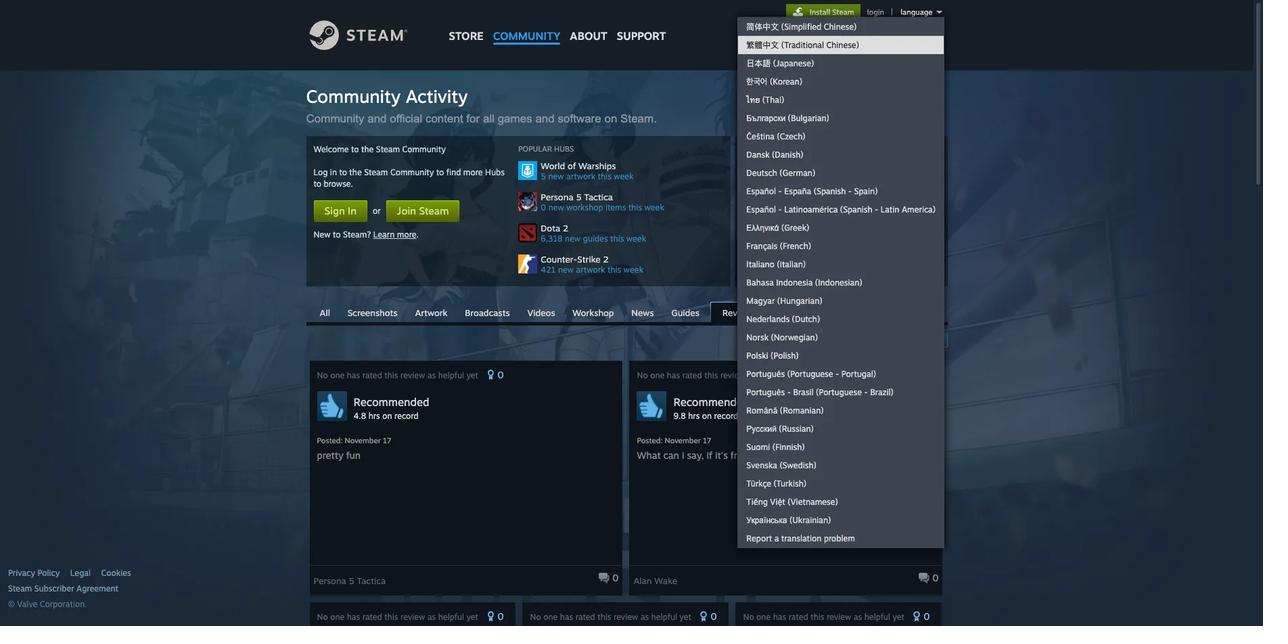 Task type: describe. For each thing, give the bounding box(es) containing it.
čeština (czech)
[[747, 131, 806, 141]]

日本語 (japanese) link
[[739, 54, 944, 72]]

the inside log in to the steam community to find more hubs to browse.
[[350, 167, 362, 177]]

cookies link
[[101, 568, 131, 579]]

legal
[[70, 568, 91, 578]]

421
[[541, 265, 556, 275]]

community link
[[489, 0, 565, 49]]

(norwegian)
[[771, 332, 818, 343]]

tiếng việt (vietnamese) link
[[739, 493, 944, 511]]

all
[[483, 112, 495, 125]]

chinese) for 简体中文 (simplified chinese)
[[824, 22, 857, 32]]

1 horizontal spatial hubs
[[554, 144, 574, 154]]

new inside the dota 2 6,318 new guides this week
[[565, 234, 581, 244]]

new for counter-
[[558, 265, 574, 275]]

português for português (portuguese - portugal)
[[747, 369, 785, 379]]

ελληνικά (greek)
[[747, 223, 810, 233]]

this inside counter-strike 2 421 new artwork this week
[[608, 265, 622, 275]]

this inside persona 5 tactica 0 new workshop items this week
[[629, 202, 642, 213]]

this inside world of warships 5 new artwork this week
[[598, 171, 612, 181]]

dansk
[[747, 150, 770, 160]]

.
[[417, 229, 419, 240]]

translation
[[782, 533, 822, 544]]

to right welcome
[[351, 144, 359, 154]]

magyar (hungarian)
[[747, 296, 823, 306]]

0 vertical spatial the
[[361, 144, 374, 154]]

norsk
[[747, 332, 769, 343]]

content
[[426, 112, 463, 125]]

on for what can i say, if it's from remedy it's good.
[[702, 411, 712, 421]]

magyar (hungarian) link
[[739, 292, 944, 310]]

find for find hubs
[[742, 144, 759, 154]]

a
[[775, 533, 779, 544]]

community up welcome
[[306, 112, 364, 125]]

português for português - brasil (portuguese - brazil)
[[747, 387, 785, 397]]

magyar
[[747, 296, 775, 306]]

ไทย (thai)
[[747, 95, 785, 105]]

繁體中文
[[747, 40, 779, 50]]

record for can
[[715, 411, 739, 421]]

more inside log in to the steam community to find more hubs to browse.
[[464, 167, 483, 177]]

deutsch
[[747, 168, 778, 178]]

(indonesian)
[[816, 278, 863, 288]]

posted: november 17 pretty fun
[[317, 436, 392, 461]]

0 vertical spatial popular
[[519, 144, 552, 154]]

italiano
[[747, 259, 775, 269]]

persona for persona 5 tactica 0 new workshop items this week
[[541, 192, 574, 202]]

warships
[[579, 160, 616, 171]]

日本語 (japanese)
[[747, 58, 815, 68]]

policy
[[37, 568, 60, 578]]

nederlands (dutch)
[[747, 314, 821, 324]]

persona 5 tactica link for 0
[[314, 571, 386, 586]]

繁體中文 (traditional chinese) link
[[739, 36, 944, 54]]

find for find people
[[742, 232, 759, 242]]

1 horizontal spatial popular
[[820, 334, 856, 345]]

all link
[[313, 303, 337, 322]]

简体中文 (simplified chinese)
[[747, 22, 857, 32]]

dansk (danish) link
[[739, 146, 944, 164]]

valve
[[17, 599, 37, 609]]

한국어 (korean)
[[747, 76, 803, 87]]

fun
[[346, 449, 361, 461]]

0 inside persona 5 tactica 0 new workshop items this week
[[541, 202, 546, 213]]

record for fun
[[395, 411, 419, 421]]

5 inside world of warships 5 new artwork this week
[[541, 171, 546, 181]]

sign in
[[325, 204, 357, 217]]

steam for install steam
[[833, 7, 855, 17]]

artwork link
[[408, 303, 455, 322]]

17 for can
[[703, 436, 712, 445]]

(finnish)
[[773, 442, 805, 452]]

or
[[373, 206, 381, 216]]

reviews link
[[710, 302, 768, 324]]

privacy policy
[[8, 568, 60, 578]]

what
[[637, 449, 661, 461]]

workshop
[[573, 307, 614, 318]]

good.
[[806, 449, 831, 461]]

(romanian)
[[780, 405, 824, 416]]

norsk (norwegian) link
[[739, 328, 944, 347]]

(spanish for españa
[[814, 186, 846, 196]]

españa
[[785, 186, 812, 196]]

(italian)
[[777, 259, 806, 269]]

week inside persona 5 tactica 0 new workshop items this week
[[645, 202, 665, 213]]

if
[[707, 449, 713, 461]]

week inside counter-strike 2 421 new artwork this week
[[624, 265, 644, 275]]

steam inside log in to the steam community to find more hubs to browse.
[[364, 167, 388, 177]]

简体中文 (simplified chinese) link
[[739, 18, 944, 36]]

alan wake link
[[634, 571, 678, 586]]

français (french) link
[[739, 237, 944, 255]]

official
[[390, 112, 422, 125]]

recommended for fun
[[354, 395, 430, 409]]

2 it's from the left
[[790, 449, 803, 461]]

counter-strike 2 link
[[541, 254, 724, 265]]

report
[[747, 533, 772, 544]]

news
[[632, 307, 654, 318]]

- left brasil
[[788, 387, 791, 397]]

hubs inside log in to the steam community to find more hubs to browse.
[[485, 167, 505, 177]]

(russian)
[[779, 424, 814, 434]]

svenska (swedish)
[[747, 460, 817, 470]]

community up "official"
[[306, 85, 401, 107]]

games
[[498, 112, 533, 125]]

română (romanian)
[[747, 405, 824, 416]]

artwork
[[415, 307, 448, 318]]

posted: for what
[[637, 436, 663, 445]]

for
[[467, 112, 480, 125]]

community up log in to the steam community to find more hubs to browse.
[[402, 144, 446, 154]]

|
[[892, 7, 894, 17]]

türkçe
[[747, 479, 772, 489]]

this inside the dota 2 6,318 new guides this week
[[611, 234, 624, 244]]

dansk (danish)
[[747, 150, 804, 160]]

- left españa
[[779, 186, 782, 196]]

2 inside counter-strike 2 421 new artwork this week
[[603, 254, 609, 265]]

1 it's from the left
[[715, 449, 728, 461]]

guides
[[583, 234, 608, 244]]

4.8
[[354, 411, 366, 421]]

- left "latin"
[[875, 204, 879, 215]]

deutsch (german)
[[747, 168, 816, 178]]

counter-strike 2 421 new artwork this week
[[541, 254, 644, 275]]

(simplified
[[782, 22, 822, 32]]

chinese) for 繁體中文 (traditional chinese)
[[827, 40, 860, 50]]

software
[[558, 112, 602, 125]]

español for español - españa (spanish - spain)
[[747, 186, 776, 196]]

(polish)
[[771, 351, 799, 361]]

find hubs
[[742, 144, 781, 154]]

log
[[314, 167, 328, 177]]

(vietnamese)
[[788, 497, 839, 507]]

install
[[810, 7, 831, 17]]

artwork for of
[[567, 171, 596, 181]]

5 for persona 5 tactica
[[349, 575, 355, 586]]

(czech)
[[777, 131, 806, 141]]

new
[[314, 229, 331, 240]]

screenshots link
[[341, 303, 405, 322]]

community inside log in to the steam community to find more hubs to browse.
[[390, 167, 434, 177]]

of
[[568, 160, 576, 171]]

broadcasts
[[465, 307, 510, 318]]

store
[[449, 29, 484, 43]]

all
[[320, 307, 330, 318]]

(thai)
[[763, 95, 785, 105]]



Task type: locate. For each thing, give the bounding box(es) containing it.
find left people
[[742, 232, 759, 242]]

week inside the dota 2 6,318 new guides this week
[[627, 234, 647, 244]]

2 right dota
[[563, 223, 569, 234]]

on inside recommended 9.8 hrs on record
[[702, 411, 712, 421]]

0 horizontal spatial it's
[[715, 449, 728, 461]]

2 november from the left
[[665, 436, 701, 445]]

posted: up "pretty"
[[317, 436, 343, 445]]

1 horizontal spatial record
[[715, 411, 739, 421]]

1 hrs from the left
[[369, 411, 380, 421]]

0 vertical spatial more
[[464, 167, 483, 177]]

0 horizontal spatial popular
[[519, 144, 552, 154]]

(german)
[[780, 168, 816, 178]]

español up ελληνικά
[[747, 204, 776, 215]]

posted: inside posted: november 17 pretty fun
[[317, 436, 343, 445]]

on inside recommended 4.8 hrs on record
[[383, 411, 392, 421]]

1 horizontal spatial persona 5 tactica link
[[541, 192, 724, 202]]

2 horizontal spatial 5
[[576, 192, 582, 202]]

hubs right find
[[485, 167, 505, 177]]

november inside posted: november 17 what can i say, if it's from remedy it's good.
[[665, 436, 701, 445]]

español down deutsch
[[747, 186, 776, 196]]

the up "browse."
[[350, 167, 362, 177]]

0 vertical spatial chinese)
[[824, 22, 857, 32]]

1 horizontal spatial 17
[[703, 436, 712, 445]]

videos
[[528, 307, 555, 318]]

chinese) down install steam
[[824, 22, 857, 32]]

tactica for persona 5 tactica 0 new workshop items this week
[[584, 192, 613, 202]]

i
[[682, 449, 685, 461]]

0 horizontal spatial tactica
[[357, 575, 386, 586]]

steam up 简体中文 (simplified chinese) link
[[833, 7, 855, 17]]

on right the 9.8
[[702, 411, 712, 421]]

legal link
[[70, 568, 91, 579]]

1 horizontal spatial it's
[[790, 449, 803, 461]]

persona for persona 5 tactica
[[314, 575, 346, 586]]

1 horizontal spatial recommended
[[674, 395, 750, 409]]

0 horizontal spatial persona 5 tactica link
[[314, 571, 386, 586]]

- left brazil)
[[865, 387, 868, 397]]

artwork inside counter-strike 2 421 new artwork this week
[[576, 265, 606, 275]]

0 vertical spatial persona 5 tactica link
[[541, 192, 724, 202]]

persona
[[541, 192, 574, 202], [314, 575, 346, 586]]

hrs for can
[[689, 411, 700, 421]]

store link
[[444, 0, 489, 49]]

ελληνικά (greek) link
[[739, 219, 944, 237]]

2 right strike
[[603, 254, 609, 265]]

türkçe (turkish) link
[[739, 475, 944, 493]]

record inside recommended 4.8 hrs on record
[[395, 411, 419, 421]]

1 español from the top
[[747, 186, 776, 196]]

find down čeština
[[742, 144, 759, 154]]

has
[[347, 370, 360, 380], [667, 370, 680, 380], [347, 612, 360, 622], [560, 612, 573, 622], [773, 612, 787, 622]]

1 vertical spatial popular
[[820, 334, 856, 345]]

1 horizontal spatial on
[[605, 112, 618, 125]]

17 up if
[[703, 436, 712, 445]]

čeština
[[747, 131, 775, 141]]

corporation.
[[40, 599, 87, 609]]

17 for fun
[[383, 436, 392, 445]]

1 vertical spatial persona
[[314, 575, 346, 586]]

tiếng việt (vietnamese)
[[747, 497, 839, 507]]

ไทย (thai) link
[[739, 91, 944, 109]]

1 vertical spatial chinese)
[[827, 40, 860, 50]]

to right in
[[339, 167, 347, 177]]

posted: inside posted: november 17 what can i say, if it's from remedy it's good.
[[637, 436, 663, 445]]

1 horizontal spatial and
[[536, 112, 555, 125]]

0 vertical spatial find
[[742, 144, 759, 154]]

norsk (norwegian)
[[747, 332, 818, 343]]

new left of
[[549, 171, 564, 181]]

reviews
[[723, 307, 756, 318]]

0 vertical spatial 5
[[541, 171, 546, 181]]

português (portuguese - portugal) link
[[739, 365, 944, 383]]

1 posted: from the left
[[317, 436, 343, 445]]

0 vertical spatial persona
[[541, 192, 574, 202]]

2 hrs from the left
[[689, 411, 700, 421]]

workshop
[[567, 202, 603, 213]]

most popular
[[794, 334, 856, 345]]

việt
[[771, 497, 786, 507]]

privacy policy link
[[8, 568, 60, 579]]

0 horizontal spatial posted:
[[317, 436, 343, 445]]

0 vertical spatial 2
[[563, 223, 569, 234]]

to right new
[[333, 229, 341, 240]]

install steam
[[810, 7, 855, 17]]

in
[[330, 167, 337, 177]]

0 horizontal spatial 17
[[383, 436, 392, 445]]

persona 5 tactica link for 0 new workshop items
[[541, 192, 724, 202]]

popular up world
[[519, 144, 552, 154]]

it's right if
[[715, 449, 728, 461]]

(portuguese up brasil
[[788, 369, 834, 379]]

on left steam.
[[605, 112, 618, 125]]

0 vertical spatial artwork
[[567, 171, 596, 181]]

(spanish for latinoamérica
[[841, 204, 873, 215]]

november for fun
[[345, 436, 381, 445]]

0 vertical spatial tactica
[[584, 192, 613, 202]]

world of warships 5 new artwork this week
[[541, 160, 634, 181]]

find
[[447, 167, 461, 177]]

1 17 from the left
[[383, 436, 392, 445]]

1 vertical spatial (portuguese
[[816, 387, 862, 397]]

1 vertical spatial more
[[397, 229, 417, 240]]

(japanese)
[[774, 58, 815, 68]]

1 vertical spatial hubs
[[485, 167, 505, 177]]

screenshots
[[348, 307, 398, 318]]

2 español from the top
[[747, 204, 776, 215]]

1 record from the left
[[395, 411, 419, 421]]

português down the "polski (polish)"
[[747, 369, 785, 379]]

persona 5 tactica
[[314, 575, 386, 586]]

0 horizontal spatial and
[[368, 112, 387, 125]]

(hungarian)
[[778, 296, 823, 306]]

it's left "good."
[[790, 449, 803, 461]]

1 vertical spatial the
[[350, 167, 362, 177]]

posted: for pretty
[[317, 436, 343, 445]]

recommended 4.8 hrs on record
[[354, 395, 430, 421]]

to down log
[[314, 179, 322, 189]]

1 recommended from the left
[[354, 395, 430, 409]]

1 november from the left
[[345, 436, 381, 445]]

1 vertical spatial tactica
[[357, 575, 386, 586]]

counter-
[[541, 254, 578, 265]]

9.8
[[674, 411, 686, 421]]

1 horizontal spatial hrs
[[689, 411, 700, 421]]

steam for cookies steam subscriber agreement © valve corporation.
[[8, 583, 32, 594]]

from
[[731, 449, 752, 461]]

hubs
[[761, 144, 781, 154]]

more
[[464, 167, 483, 177], [397, 229, 417, 240]]

activity
[[406, 85, 468, 107]]

can
[[664, 449, 680, 461]]

1 and from the left
[[368, 112, 387, 125]]

0 horizontal spatial november
[[345, 436, 381, 445]]

1 vertical spatial find
[[742, 232, 759, 242]]

2 find from the top
[[742, 232, 759, 242]]

17 down recommended 4.8 hrs on record
[[383, 436, 392, 445]]

1 vertical spatial persona 5 tactica link
[[314, 571, 386, 586]]

viewing
[[740, 333, 784, 345]]

- up português - brasil (portuguese - brazil) link
[[836, 369, 840, 379]]

1 vertical spatial artwork
[[576, 265, 606, 275]]

november inside posted: november 17 pretty fun
[[345, 436, 381, 445]]

week up items in the left top of the page
[[614, 171, 634, 181]]

record right 4.8
[[395, 411, 419, 421]]

(spanish up 'español - latinoamérica (spanish - latin america)'
[[814, 186, 846, 196]]

new for world
[[549, 171, 564, 181]]

on for pretty fun
[[383, 411, 392, 421]]

2 17 from the left
[[703, 436, 712, 445]]

steam inside cookies steam subscriber agreement © valve corporation.
[[8, 583, 32, 594]]

subscriber
[[34, 583, 74, 594]]

0 vertical spatial hubs
[[554, 144, 574, 154]]

the right welcome
[[361, 144, 374, 154]]

tactica for persona 5 tactica
[[357, 575, 386, 586]]

0 horizontal spatial hubs
[[485, 167, 505, 177]]

chinese) up 日本語 (japanese) link
[[827, 40, 860, 50]]

5 inside persona 5 tactica 0 new workshop items this week
[[576, 192, 582, 202]]

popular up polski (polish) link
[[820, 334, 856, 345]]

1 horizontal spatial 2
[[603, 254, 609, 265]]

português - brasil (portuguese - brazil) link
[[739, 383, 944, 401]]

None text field
[[747, 166, 924, 176], [747, 254, 924, 264], [747, 166, 924, 176], [747, 254, 924, 264]]

sign
[[325, 204, 345, 217]]

- left spain)
[[849, 186, 852, 196]]

week inside world of warships 5 new artwork this week
[[614, 171, 634, 181]]

svenska (swedish) link
[[739, 456, 944, 475]]

and right games at left
[[536, 112, 555, 125]]

steam down welcome to the steam community
[[364, 167, 388, 177]]

on right 4.8
[[383, 411, 392, 421]]

0 horizontal spatial 2
[[563, 223, 569, 234]]

2 posted: from the left
[[637, 436, 663, 445]]

artwork right world
[[567, 171, 596, 181]]

on inside community activity community and official content for all games and software on steam.
[[605, 112, 618, 125]]

русский
[[747, 424, 777, 434]]

5 for persona 5 tactica 0 new workshop items this week
[[576, 192, 582, 202]]

review
[[401, 370, 425, 380], [721, 370, 746, 380], [401, 612, 425, 622], [614, 612, 639, 622], [827, 612, 852, 622]]

hrs right 4.8
[[369, 411, 380, 421]]

español for español - latinoamérica (spanish - latin america)
[[747, 204, 776, 215]]

(spanish down spain)
[[841, 204, 873, 215]]

record up posted: november 17 what can i say, if it's from remedy it's good.
[[715, 411, 739, 421]]

hubs up of
[[554, 144, 574, 154]]

hrs inside recommended 4.8 hrs on record
[[369, 411, 380, 421]]

0 horizontal spatial 5
[[349, 575, 355, 586]]

17 inside posted: november 17 what can i say, if it's from remedy it's good.
[[703, 436, 712, 445]]

简体中文
[[747, 22, 779, 32]]

america)
[[902, 204, 936, 215]]

posted: november 17 what can i say, if it's from remedy it's good.
[[637, 436, 831, 461]]

on
[[605, 112, 618, 125], [383, 411, 392, 421], [702, 411, 712, 421]]

0 horizontal spatial on
[[383, 411, 392, 421]]

popular hubs
[[519, 144, 574, 154]]

suomi (finnish) link
[[739, 438, 944, 456]]

new for persona
[[549, 202, 564, 213]]

0 horizontal spatial recommended
[[354, 395, 430, 409]]

17 inside posted: november 17 pretty fun
[[383, 436, 392, 445]]

november for can
[[665, 436, 701, 445]]

recommended for can
[[674, 395, 750, 409]]

report a translation problem link
[[739, 529, 944, 548]]

week up the dota 2 "link"
[[645, 202, 665, 213]]

steam right the join
[[419, 204, 449, 217]]

community
[[493, 29, 561, 43]]

steam down "official"
[[376, 144, 400, 154]]

and left "official"
[[368, 112, 387, 125]]

1 vertical spatial (spanish
[[841, 204, 873, 215]]

1 vertical spatial português
[[747, 387, 785, 397]]

new inside world of warships 5 new artwork this week
[[549, 171, 564, 181]]

português up română
[[747, 387, 785, 397]]

1 find from the top
[[742, 144, 759, 154]]

ไทย
[[747, 95, 760, 105]]

more right find
[[464, 167, 483, 177]]

0 vertical spatial português
[[747, 369, 785, 379]]

tactica inside persona 5 tactica 0 new workshop items this week
[[584, 192, 613, 202]]

1 vertical spatial español
[[747, 204, 776, 215]]

©
[[8, 599, 15, 609]]

(french)
[[780, 241, 812, 251]]

more right learn
[[397, 229, 417, 240]]

1 português from the top
[[747, 369, 785, 379]]

log in to the steam community to find more hubs to browse.
[[314, 167, 505, 189]]

polski (polish)
[[747, 351, 799, 361]]

0 vertical spatial español
[[747, 186, 776, 196]]

new right the 421
[[558, 265, 574, 275]]

record inside recommended 9.8 hrs on record
[[715, 411, 739, 421]]

1 vertical spatial 5
[[576, 192, 582, 202]]

privacy
[[8, 568, 35, 578]]

november up fun
[[345, 436, 381, 445]]

1 horizontal spatial persona
[[541, 192, 574, 202]]

to left find
[[436, 167, 444, 177]]

- up 'ελληνικά (greek)'
[[779, 204, 782, 215]]

spain)
[[855, 186, 878, 196]]

say,
[[687, 449, 704, 461]]

čeština (czech) link
[[739, 127, 944, 146]]

2 record from the left
[[715, 411, 739, 421]]

new inside persona 5 tactica 0 new workshop items this week
[[549, 202, 564, 213]]

0 horizontal spatial more
[[397, 229, 417, 240]]

most popular link
[[784, 332, 867, 347]]

2 vertical spatial 5
[[349, 575, 355, 586]]

persona inside persona 5 tactica 0 new workshop items this week
[[541, 192, 574, 202]]

(greek)
[[782, 223, 810, 233]]

artwork for strike
[[576, 265, 606, 275]]

hrs for fun
[[369, 411, 380, 421]]

as
[[428, 370, 436, 380], [748, 370, 756, 380], [428, 612, 436, 622], [641, 612, 649, 622], [854, 612, 863, 622]]

recommended up the 9.8
[[674, 395, 750, 409]]

español - españa (spanish - spain)
[[747, 186, 878, 196]]

(portuguese
[[788, 369, 834, 379], [816, 387, 862, 397]]

artwork inside world of warships 5 new artwork this week
[[567, 171, 596, 181]]

recommended up 4.8
[[354, 395, 430, 409]]

español - latinoamérica (spanish - latin america) link
[[739, 200, 944, 219]]

polski
[[747, 351, 769, 361]]

community up the join
[[390, 167, 434, 177]]

find people
[[742, 232, 788, 242]]

new up dota
[[549, 202, 564, 213]]

new right 6,318
[[565, 234, 581, 244]]

0 horizontal spatial hrs
[[369, 411, 380, 421]]

and
[[368, 112, 387, 125], [536, 112, 555, 125]]

(portuguese up română (romanian) link on the right
[[816, 387, 862, 397]]

posted: up 'what'
[[637, 436, 663, 445]]

2 inside the dota 2 6,318 new guides this week
[[563, 223, 569, 234]]

0 vertical spatial (spanish
[[814, 186, 846, 196]]

problem
[[824, 533, 856, 544]]

1 horizontal spatial november
[[665, 436, 701, 445]]

persona 5 tactica link
[[541, 192, 724, 202], [314, 571, 386, 586]]

0 vertical spatial (portuguese
[[788, 369, 834, 379]]

1 horizontal spatial 5
[[541, 171, 546, 181]]

steam for join steam
[[419, 204, 449, 217]]

brazil)
[[871, 387, 894, 397]]

-
[[779, 186, 782, 196], [849, 186, 852, 196], [779, 204, 782, 215], [875, 204, 879, 215], [836, 369, 840, 379], [788, 387, 791, 397], [865, 387, 868, 397]]

1 horizontal spatial posted:
[[637, 436, 663, 445]]

1 horizontal spatial more
[[464, 167, 483, 177]]

about link
[[565, 0, 612, 46]]

italiano (italian) link
[[739, 255, 944, 273]]

0 horizontal spatial persona
[[314, 575, 346, 586]]

2 português from the top
[[747, 387, 785, 397]]

week up counter-strike 2 link
[[627, 234, 647, 244]]

1 vertical spatial 2
[[603, 254, 609, 265]]

hrs inside recommended 9.8 hrs on record
[[689, 411, 700, 421]]

about
[[570, 29, 608, 43]]

hrs right the 9.8
[[689, 411, 700, 421]]

dota
[[541, 223, 561, 234]]

new inside counter-strike 2 421 new artwork this week
[[558, 265, 574, 275]]

november up i
[[665, 436, 701, 445]]

2 recommended from the left
[[674, 395, 750, 409]]

2 horizontal spatial on
[[702, 411, 712, 421]]

steam down privacy in the left bottom of the page
[[8, 583, 32, 594]]

nederlands (dutch) link
[[739, 310, 944, 328]]

0 horizontal spatial record
[[395, 411, 419, 421]]

1 horizontal spatial tactica
[[584, 192, 613, 202]]

한국어 (korean) link
[[739, 72, 944, 91]]

2 and from the left
[[536, 112, 555, 125]]

learn more link
[[374, 229, 417, 240]]

week down the dota 2 "link"
[[624, 265, 644, 275]]

artwork down guides
[[576, 265, 606, 275]]

agreement
[[77, 583, 118, 594]]

popular
[[519, 144, 552, 154], [820, 334, 856, 345]]



Task type: vqa. For each thing, say whether or not it's contained in the screenshot.
[ CS2 ] How to get Green Trust Factor ✅
no



